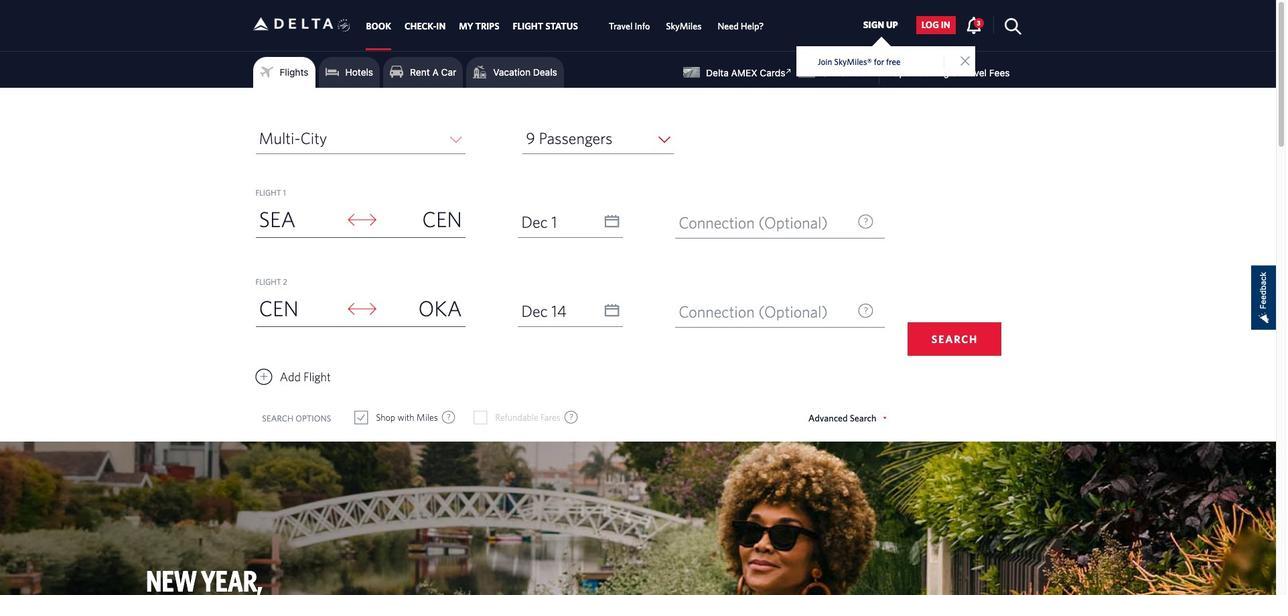 Task type: vqa. For each thing, say whether or not it's contained in the screenshot.
the topmost CONNECTION (OPTIONAL) link
yes



Task type: describe. For each thing, give the bounding box(es) containing it.
gift cards
[[822, 67, 865, 78]]

skyteam image
[[338, 5, 350, 46]]

hotels
[[345, 66, 373, 78]]

delta amex cards
[[706, 67, 786, 78]]

1 vertical spatial cen link
[[256, 291, 343, 326]]

travel info link
[[609, 14, 650, 38]]

close dialog image
[[961, 56, 970, 67]]

1 vertical spatial travel
[[961, 67, 987, 78]]

flight for sea
[[256, 188, 281, 197]]

rent
[[410, 66, 430, 78]]

join
[[818, 57, 832, 67]]

1 for dec 1
[[552, 212, 557, 231]]

delta
[[706, 67, 729, 78]]

sign
[[863, 20, 885, 30]]

free
[[886, 57, 901, 67]]

search options
[[262, 413, 331, 423]]

my trips link
[[459, 14, 500, 38]]

advanced
[[809, 413, 848, 423]]

flight
[[513, 21, 544, 32]]

options
[[296, 413, 331, 423]]

amex
[[731, 67, 758, 78]]

with
[[398, 412, 415, 423]]

9 passengers
[[526, 129, 613, 147]]

cards inside 'link'
[[760, 67, 786, 78]]

flight for cen
[[256, 277, 281, 286]]

2
[[283, 277, 287, 286]]

connection (optional) for cen
[[679, 213, 828, 232]]

dec 1 button
[[518, 206, 623, 237]]

dec 14
[[521, 302, 567, 320]]

log
[[922, 20, 939, 30]]

flights link
[[260, 62, 309, 82]]

(optional) for oka
[[759, 302, 828, 321]]

skymiles link
[[666, 14, 702, 38]]

updated bag & travel fees
[[893, 67, 1010, 78]]

passengers
[[539, 129, 613, 147]]

search for search options
[[262, 413, 294, 423]]

check-in
[[405, 21, 446, 32]]

9 Passengers field
[[523, 123, 674, 154]]

vacation deals link
[[473, 62, 557, 82]]

help?
[[741, 21, 764, 32]]

connection (optional) link for oka
[[675, 296, 885, 328]]

bag
[[933, 67, 949, 78]]

rent a car link
[[390, 62, 456, 82]]

updated
[[893, 67, 930, 78]]

check-in link
[[405, 14, 446, 38]]

status
[[546, 21, 578, 32]]

2 cards from the left
[[840, 67, 865, 78]]

gift
[[822, 67, 837, 78]]

skymiles
[[666, 21, 702, 32]]

add flight
[[280, 370, 331, 384]]

my
[[459, 21, 473, 32]]

for
[[874, 57, 885, 67]]

dec 14 button
[[518, 295, 623, 326]]

sea
[[259, 206, 296, 231]]

flight 1
[[256, 188, 286, 197]]

9
[[526, 129, 535, 147]]

flight 2
[[256, 277, 287, 286]]

flights
[[280, 66, 309, 78]]

car
[[441, 66, 456, 78]]

skymiles®
[[834, 57, 872, 67]]

dec 1
[[521, 212, 557, 231]]

sign up
[[863, 20, 898, 30]]

shop
[[376, 412, 395, 423]]

vacation deals
[[493, 66, 557, 78]]

shop with miles
[[376, 412, 438, 423]]

in
[[941, 20, 951, 30]]



Task type: locate. For each thing, give the bounding box(es) containing it.
1 inside dropdown button
[[552, 212, 557, 231]]

1 vertical spatial 1
[[552, 212, 557, 231]]

travel left info
[[609, 21, 633, 32]]

join skymiles® for free
[[818, 57, 901, 67]]

1 cards from the left
[[760, 67, 786, 78]]

(optional)
[[759, 213, 828, 232], [759, 302, 828, 321]]

dec for oka
[[521, 302, 548, 320]]

cards right amex
[[760, 67, 786, 78]]

vacation
[[493, 66, 531, 78]]

None text field
[[518, 295, 623, 327]]

oka link
[[378, 291, 466, 326]]

dec for cen
[[521, 212, 548, 231]]

Refundable Fares checkbox
[[475, 411, 487, 424]]

0 vertical spatial connection (optional)
[[679, 213, 828, 232]]

none text field inside "book" tab panel
[[518, 295, 623, 327]]

need help? link
[[718, 14, 764, 38]]

multi-city
[[259, 129, 327, 147]]

flight left the 2
[[256, 277, 281, 286]]

1 horizontal spatial cen link
[[378, 202, 466, 237]]

3 link
[[966, 16, 984, 33]]

search
[[932, 333, 978, 345], [262, 413, 294, 423]]

travel info
[[609, 21, 650, 32]]

cards
[[760, 67, 786, 78], [840, 67, 865, 78]]

a
[[433, 66, 439, 78]]

sea link
[[256, 202, 343, 237]]

hotels link
[[325, 62, 373, 82]]

0 horizontal spatial 1
[[283, 188, 286, 197]]

0 vertical spatial dec
[[521, 212, 548, 231]]

rent a car
[[410, 66, 456, 78]]

flight inside button
[[304, 370, 331, 384]]

2 dec from the top
[[521, 302, 548, 320]]

connection (optional) for oka
[[679, 302, 828, 321]]

1
[[283, 188, 286, 197], [552, 212, 557, 231]]

connection (optional) link for cen
[[675, 207, 885, 239]]

0 vertical spatial travel
[[609, 21, 633, 32]]

oka
[[418, 295, 462, 320]]

1 connection (optional) from the top
[[679, 213, 828, 232]]

refundable
[[495, 412, 539, 423]]

0 vertical spatial cen link
[[378, 202, 466, 237]]

advanced search link
[[809, 413, 887, 423]]

1 vertical spatial flight
[[256, 277, 281, 286]]

cen
[[422, 206, 462, 231], [259, 295, 299, 320]]

search
[[850, 413, 877, 423]]

up
[[886, 20, 898, 30]]

1 connection (optional) link from the top
[[675, 207, 885, 239]]

2 connection (optional) from the top
[[679, 302, 828, 321]]

Multi-City field
[[256, 123, 466, 154]]

1 vertical spatial connection (optional) link
[[675, 296, 885, 328]]

0 vertical spatial connection (optional) link
[[675, 207, 885, 239]]

multi-
[[259, 129, 300, 147]]

search button
[[908, 322, 1002, 356]]

0 horizontal spatial travel
[[609, 21, 633, 32]]

city
[[300, 129, 327, 147]]

connection
[[679, 213, 755, 232], [679, 302, 755, 321]]

dec inside dec 14 'popup button'
[[521, 302, 548, 320]]

travel
[[609, 21, 633, 32], [961, 67, 987, 78]]

2 (optional) from the top
[[759, 302, 828, 321]]

1 connection from the top
[[679, 213, 755, 232]]

refundable fares
[[495, 412, 561, 423]]

&
[[952, 67, 959, 78]]

info
[[635, 21, 650, 32]]

need
[[718, 21, 739, 32]]

connection (optional)
[[679, 213, 828, 232], [679, 302, 828, 321]]

tab list
[[359, 0, 772, 50]]

connection (optional) link
[[675, 207, 885, 239], [675, 296, 885, 328]]

1 horizontal spatial 1
[[552, 212, 557, 231]]

gift cards link
[[799, 67, 865, 78]]

0 vertical spatial (optional)
[[759, 213, 828, 232]]

dec inside dec 1 dropdown button
[[521, 212, 548, 231]]

advanced search
[[809, 413, 877, 423]]

add flight button
[[256, 367, 331, 387]]

my trips
[[459, 21, 500, 32]]

fees
[[990, 67, 1010, 78]]

search for search
[[932, 333, 978, 345]]

search inside search button
[[932, 333, 978, 345]]

trips
[[475, 21, 500, 32]]

flight up sea
[[256, 188, 281, 197]]

1 horizontal spatial cen
[[422, 206, 462, 231]]

1 vertical spatial cen
[[259, 295, 299, 320]]

fares
[[541, 412, 561, 423]]

(optional) for cen
[[759, 213, 828, 232]]

1 vertical spatial search
[[262, 413, 294, 423]]

log in
[[922, 20, 951, 30]]

deals
[[533, 66, 557, 78]]

in
[[436, 21, 446, 32]]

Shop with Miles checkbox
[[355, 411, 367, 424]]

3
[[977, 19, 981, 27]]

0 vertical spatial cen
[[422, 206, 462, 231]]

cen link
[[378, 202, 466, 237], [256, 291, 343, 326]]

log in button
[[916, 16, 956, 34]]

0 vertical spatial 1
[[283, 188, 286, 197]]

1 horizontal spatial search
[[932, 333, 978, 345]]

none text field inside "book" tab panel
[[518, 206, 623, 238]]

0 horizontal spatial cards
[[760, 67, 786, 78]]

2 connection (optional) link from the top
[[675, 296, 885, 328]]

1 horizontal spatial cards
[[840, 67, 865, 78]]

miles
[[417, 412, 438, 423]]

tab list containing book
[[359, 0, 772, 50]]

None text field
[[518, 206, 623, 238]]

1 (optional) from the top
[[759, 213, 828, 232]]

0 horizontal spatial search
[[262, 413, 294, 423]]

0 vertical spatial connection
[[679, 213, 755, 232]]

flight
[[256, 188, 281, 197], [256, 277, 281, 286], [304, 370, 331, 384]]

book tab panel
[[0, 88, 1276, 442]]

1 vertical spatial connection
[[679, 302, 755, 321]]

updated bag & travel fees link
[[879, 67, 1010, 78]]

1 vertical spatial dec
[[521, 302, 548, 320]]

sign up link
[[858, 16, 904, 34]]

14
[[552, 302, 567, 320]]

this link opens another site in a new window that may not follow the same accessibility policies as delta air lines. image
[[783, 65, 796, 78]]

flight status
[[513, 21, 578, 32]]

1 horizontal spatial travel
[[961, 67, 987, 78]]

cards down skymiles®
[[840, 67, 865, 78]]

add
[[280, 370, 301, 384]]

1 dec from the top
[[521, 212, 548, 231]]

check-
[[405, 21, 436, 32]]

book link
[[366, 14, 391, 38]]

0 horizontal spatial cen link
[[256, 291, 343, 326]]

book
[[366, 21, 391, 32]]

0 vertical spatial search
[[932, 333, 978, 345]]

1 vertical spatial connection (optional)
[[679, 302, 828, 321]]

1 vertical spatial (optional)
[[759, 302, 828, 321]]

0 horizontal spatial cen
[[259, 295, 299, 320]]

2 vertical spatial flight
[[304, 370, 331, 384]]

flight right add
[[304, 370, 331, 384]]

connection for cen
[[679, 213, 755, 232]]

delta air lines image
[[253, 3, 333, 45]]

flight status link
[[513, 14, 578, 38]]

0 vertical spatial flight
[[256, 188, 281, 197]]

dec
[[521, 212, 548, 231], [521, 302, 548, 320]]

need help?
[[718, 21, 764, 32]]

1 for flight 1
[[283, 188, 286, 197]]

delta amex cards link
[[684, 65, 796, 78]]

travel down "close dialog" image
[[961, 67, 987, 78]]

2 connection from the top
[[679, 302, 755, 321]]

connection for oka
[[679, 302, 755, 321]]



